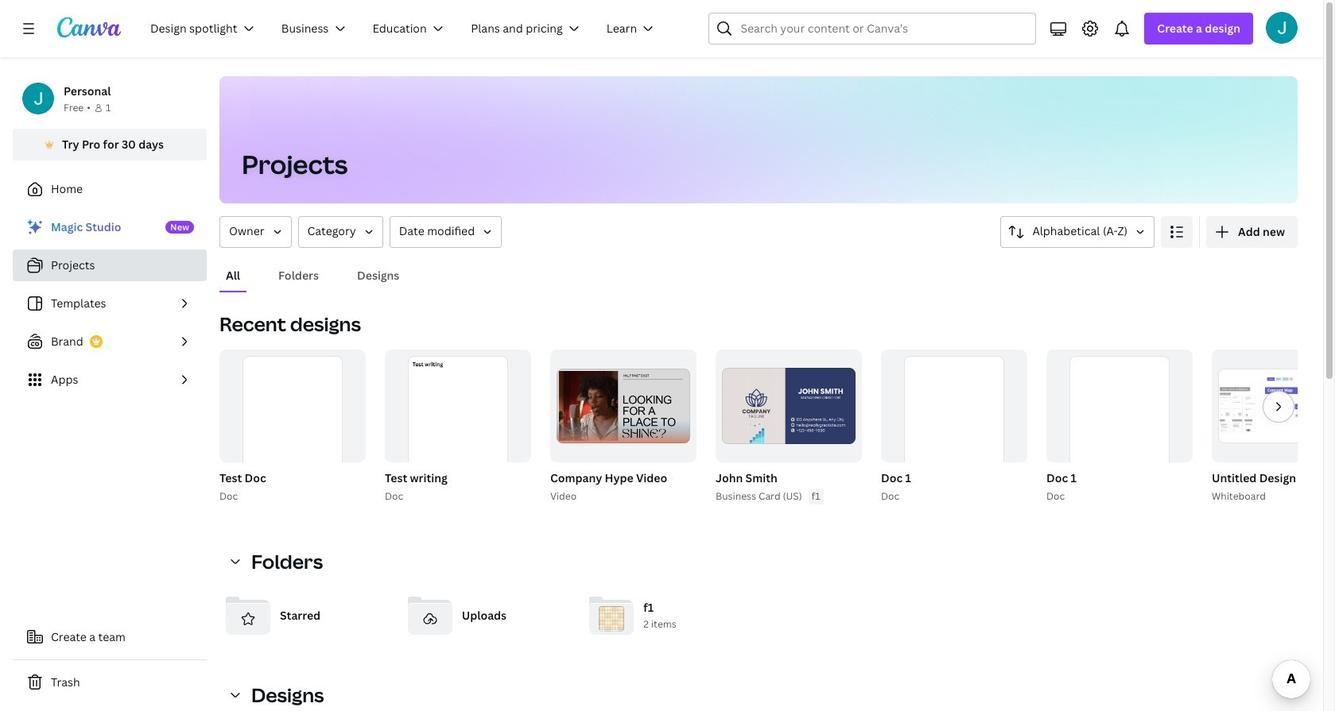 Task type: describe. For each thing, give the bounding box(es) containing it.
11 group from the left
[[1043, 350, 1193, 505]]

top level navigation element
[[140, 13, 671, 45]]

13 group from the left
[[1209, 350, 1335, 505]]

7 group from the left
[[713, 350, 862, 505]]

14 group from the left
[[1212, 350, 1335, 463]]

2 group from the left
[[219, 350, 366, 498]]

4 group from the left
[[385, 350, 531, 498]]

9 group from the left
[[878, 350, 1027, 505]]

3 group from the left
[[382, 350, 531, 505]]

Sort by button
[[1001, 216, 1155, 248]]

Search search field
[[741, 14, 1005, 44]]



Task type: locate. For each thing, give the bounding box(es) containing it.
region
[[219, 709, 1298, 712]]

Date modified button
[[389, 216, 502, 248]]

12 group from the left
[[1047, 350, 1193, 498]]

group
[[216, 350, 366, 505], [219, 350, 366, 498], [382, 350, 531, 505], [385, 350, 531, 498], [547, 350, 697, 505], [550, 350, 697, 463], [713, 350, 862, 505], [716, 350, 862, 463], [878, 350, 1027, 505], [881, 350, 1027, 498], [1043, 350, 1193, 505], [1047, 350, 1193, 498], [1209, 350, 1335, 505], [1212, 350, 1335, 463]]

None search field
[[709, 13, 1036, 45]]

8 group from the left
[[716, 350, 862, 463]]

john smith image
[[1266, 12, 1298, 44]]

6 group from the left
[[550, 350, 697, 463]]

Category button
[[298, 216, 383, 248]]

5 group from the left
[[547, 350, 697, 505]]

10 group from the left
[[881, 350, 1027, 498]]

1 group from the left
[[216, 350, 366, 505]]

list
[[13, 212, 207, 396]]

Owner button
[[219, 216, 291, 248]]



Task type: vqa. For each thing, say whether or not it's contained in the screenshot.
add a new color image
no



